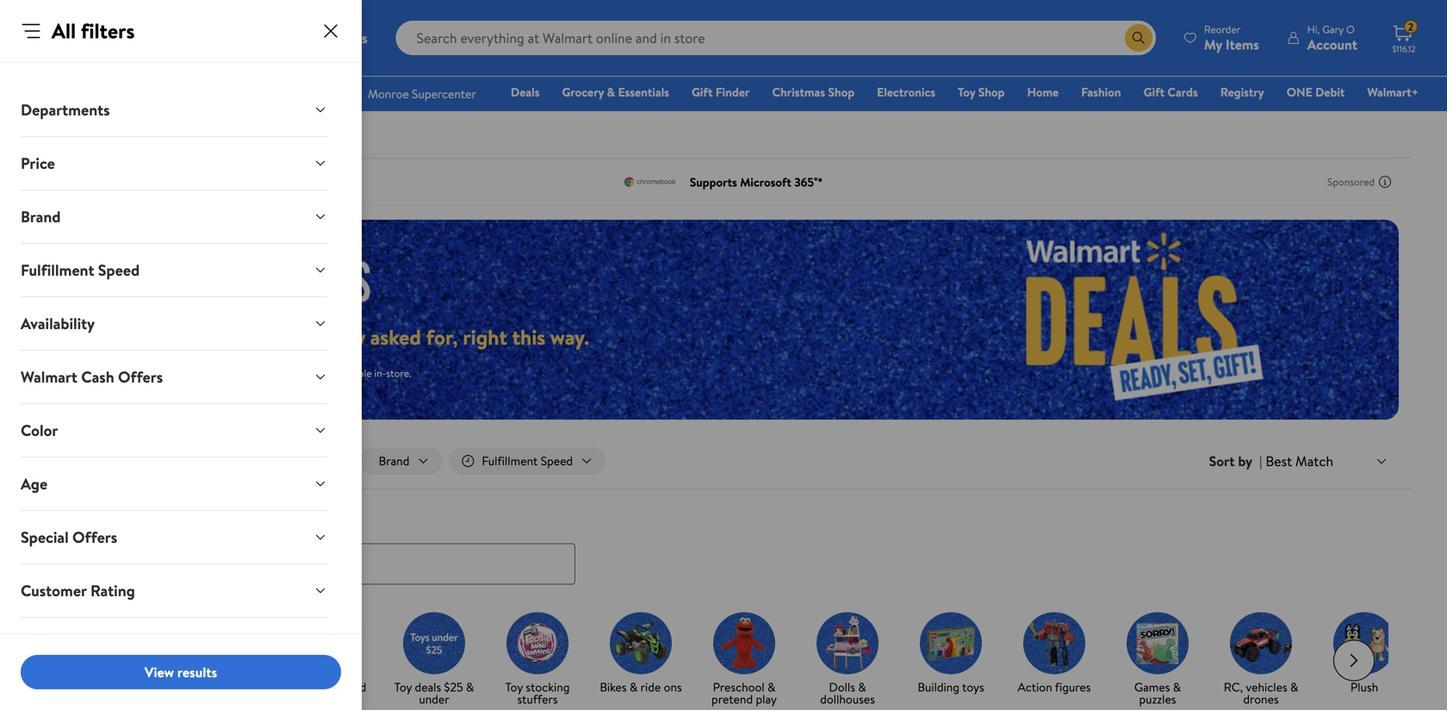 Task type: vqa. For each thing, say whether or not it's contained in the screenshot.
Dolls & dollhouses
yes



Task type: locate. For each thing, give the bounding box(es) containing it.
sort by |
[[1210, 452, 1263, 471]]

rating
[[90, 580, 135, 602]]

in-store
[[194, 452, 235, 469]]

toy shop link
[[951, 83, 1013, 101]]

shop inside shop all deals link
[[89, 679, 115, 696]]

shop
[[829, 84, 855, 100], [979, 84, 1005, 100], [89, 679, 115, 696], [196, 679, 222, 696]]

registry link
[[1213, 83, 1273, 101]]

gift inside gift cards link
[[1144, 84, 1165, 100]]

departments button
[[7, 84, 341, 136]]

christmas
[[773, 84, 826, 100]]

all filters inside dialog
[[52, 16, 135, 45]]

all filters up departments
[[52, 16, 135, 45]]

shop all deals
[[89, 679, 159, 696]]

all filters dialog
[[0, 0, 362, 710]]

& inside preschool & pretend play
[[768, 679, 776, 696]]

checks.
[[190, 366, 222, 380]]

toy stocking stuffers image
[[507, 612, 569, 675]]

special
[[21, 527, 69, 548]]

special offers button
[[7, 511, 341, 564]]

major
[[69, 323, 121, 351]]

by inside sort and filter section element
[[1239, 452, 1253, 471]]

shop all deals link
[[79, 612, 169, 697]]

view results button
[[21, 655, 341, 690]]

electronics link
[[870, 83, 944, 101]]

all filters up toy deals
[[88, 452, 135, 469]]

0 vertical spatial offers
[[118, 366, 163, 388]]

preschool toys image
[[714, 612, 776, 675]]

gift for gift cards
[[1144, 84, 1165, 100]]

fashion link
[[1074, 83, 1130, 101]]

& inside grocery & essentials link
[[607, 84, 615, 100]]

toy deals
[[55, 509, 116, 531]]

0 horizontal spatial by
[[225, 679, 237, 696]]

fulfillment speed button
[[7, 244, 341, 296]]

& right grocery
[[607, 84, 615, 100]]

offers left rain
[[118, 366, 163, 388]]

shop by age link
[[183, 612, 272, 697]]

vehicles
[[1247, 679, 1288, 696]]

retailer button
[[7, 618, 341, 671]]

by for shop
[[225, 679, 237, 696]]

color
[[21, 420, 58, 441]]

one
[[1287, 84, 1313, 100]]

christmas shop link
[[765, 83, 863, 101]]

action figures image
[[1024, 612, 1086, 675]]

in-
[[194, 452, 208, 469]]

dolls & dollhouses
[[821, 679, 876, 708]]

be
[[321, 366, 332, 380]]

all filters button
[[55, 447, 154, 475]]

by left "age"
[[225, 679, 237, 696]]

all up toy deals
[[88, 452, 102, 469]]

& right vehicles
[[1291, 679, 1299, 696]]

1 horizontal spatial all
[[88, 452, 102, 469]]

1 vertical spatial offers
[[72, 527, 117, 548]]

Search in Toy deals search field
[[55, 544, 576, 585]]

walmart+ link
[[1360, 83, 1427, 101]]

dolls
[[829, 679, 856, 696]]

filters inside dialog
[[81, 16, 135, 45]]

rc,
[[1224, 679, 1244, 696]]

retailer
[[21, 633, 74, 655]]

Walmart Site-Wide search field
[[396, 21, 1157, 55]]

deals inside search box
[[81, 509, 116, 531]]

1 vertical spatial filters
[[104, 452, 135, 469]]

toy
[[317, 679, 334, 696]]

& for bikes
[[630, 679, 638, 696]]

games & puzzles
[[1135, 679, 1182, 708]]

while
[[69, 366, 94, 380]]

availability button
[[7, 297, 341, 350]]

bikes
[[600, 679, 627, 696]]

offers up search image
[[72, 527, 117, 548]]

games and puzzles image
[[1127, 612, 1189, 675]]

preschool & pretend play link
[[700, 612, 789, 709]]

all up departments
[[52, 16, 76, 45]]

gift inside gift finder link
[[692, 84, 713, 100]]

deals
[[81, 509, 116, 531], [133, 679, 159, 696], [415, 679, 441, 696], [318, 691, 344, 708]]

offers inside dropdown button
[[72, 527, 117, 548]]

ride
[[641, 679, 661, 696]]

& right games
[[1174, 679, 1182, 696]]

1 vertical spatial all filters
[[88, 452, 135, 469]]

1 vertical spatial all
[[88, 452, 102, 469]]

filters inside button
[[104, 452, 135, 469]]

pretend
[[712, 691, 753, 708]]

1 gift from the left
[[692, 84, 713, 100]]

bikes & ride ons
[[600, 679, 682, 696]]

& inside rc, vehicles & drones
[[1291, 679, 1299, 696]]

toy left stocking
[[506, 679, 523, 696]]

toy stocking stuffers
[[506, 679, 570, 708]]

& left ride
[[630, 679, 638, 696]]

gift left cards
[[1144, 84, 1165, 100]]

toy inside search box
[[55, 509, 78, 531]]

0 horizontal spatial gift
[[692, 84, 713, 100]]

customer
[[21, 580, 87, 602]]

right
[[463, 323, 508, 351]]

everything
[[224, 323, 321, 351]]

1 horizontal spatial by
[[1239, 452, 1253, 471]]

walmart image
[[28, 24, 140, 52]]

deals right "all"
[[133, 679, 159, 696]]

search image
[[69, 557, 83, 571]]

toy up search image
[[55, 509, 78, 531]]

offers
[[118, 366, 163, 388], [72, 527, 117, 548]]

0 vertical spatial filters
[[81, 16, 135, 45]]

1 vertical spatial by
[[225, 679, 237, 696]]

preschool & pretend play
[[712, 679, 777, 708]]

& right dolls
[[859, 679, 867, 696]]

brand
[[21, 206, 61, 228]]

shop by age image
[[197, 612, 259, 675]]

offers inside 'dropdown button'
[[118, 366, 163, 388]]

$116.12
[[1393, 43, 1417, 55]]

all
[[118, 679, 130, 696]]

building toys image
[[921, 612, 983, 675]]

& inside the games & puzzles
[[1174, 679, 1182, 696]]

walmart black friday deals for days image
[[908, 220, 1400, 420], [69, 259, 386, 302]]

0 vertical spatial all
[[52, 16, 76, 45]]

& inside bikes & ride ons link
[[630, 679, 638, 696]]

toy inside toy stocking stuffers
[[506, 679, 523, 696]]

radio-controlled, vehicles and drones image
[[1231, 612, 1293, 675]]

& right preschool
[[768, 679, 776, 696]]

& for preschool
[[768, 679, 776, 696]]

finder
[[716, 84, 750, 100]]

asked
[[370, 323, 421, 351]]

walmart
[[21, 366, 77, 388]]

& inside 'dolls & dollhouses'
[[859, 679, 867, 696]]

toy left 'under'
[[395, 679, 412, 696]]

deals left "$25"
[[415, 679, 441, 696]]

deals right top
[[318, 691, 344, 708]]

all
[[52, 16, 76, 45], [88, 452, 102, 469]]

they
[[326, 323, 365, 351]]

in-store button
[[161, 447, 254, 475]]

customer rating
[[21, 580, 135, 602]]

gift left finder
[[692, 84, 713, 100]]

walmart cash offers
[[21, 366, 163, 388]]

toy
[[958, 84, 976, 100], [55, 509, 78, 531], [395, 679, 412, 696], [506, 679, 523, 696]]

0 horizontal spatial all
[[52, 16, 76, 45]]

toy right electronics link
[[958, 84, 976, 100]]

2 gift from the left
[[1144, 84, 1165, 100]]

one debit link
[[1280, 83, 1353, 101]]

0 horizontal spatial walmart black friday deals for days image
[[69, 259, 386, 302]]

toy for toy deals
[[55, 509, 78, 531]]

christmas shop
[[773, 84, 855, 100]]

1 horizontal spatial walmart black friday deals for days image
[[908, 220, 1400, 420]]

& right "$25"
[[466, 679, 474, 696]]

gift finder
[[692, 84, 750, 100]]

by left |
[[1239, 452, 1253, 471]]

0 vertical spatial all filters
[[52, 16, 135, 45]]

walmart+
[[1368, 84, 1420, 100]]

deals up search image
[[81, 509, 116, 531]]

0 vertical spatial by
[[1239, 452, 1253, 471]]

plush toys image
[[1334, 612, 1396, 675]]

1 horizontal spatial gift
[[1144, 84, 1165, 100]]

rc, vehicles & drones link
[[1217, 612, 1307, 709]]

toy inside toy deals $25 & under
[[395, 679, 412, 696]]



Task type: describe. For each thing, give the bounding box(es) containing it.
bikes & ride ons link
[[596, 612, 686, 697]]

toys
[[55, 127, 78, 144]]

age
[[240, 679, 259, 696]]

essentials
[[618, 84, 670, 100]]

top toy brand deals image
[[300, 612, 362, 675]]

cards
[[1168, 84, 1199, 100]]

sponsored
[[1328, 175, 1376, 189]]

shop all deals image
[[93, 612, 155, 675]]

rc, vehicles & drones
[[1224, 679, 1299, 708]]

departments
[[21, 99, 110, 121]]

age
[[21, 473, 48, 495]]

price
[[21, 153, 55, 174]]

while supplies last. no rain checks. select items may not be available in-store.
[[69, 366, 412, 380]]

$25
[[444, 679, 463, 696]]

gift for gift finder
[[692, 84, 713, 100]]

by for sort
[[1239, 452, 1253, 471]]

not
[[303, 366, 318, 380]]

select
[[225, 366, 253, 380]]

view
[[145, 663, 174, 682]]

home link
[[1020, 83, 1067, 101]]

brand button
[[7, 190, 341, 243]]

in-
[[375, 366, 386, 380]]

play
[[756, 691, 777, 708]]

fulfillment
[[21, 259, 94, 281]]

this
[[512, 323, 546, 351]]

toy for toy shop
[[958, 84, 976, 100]]

electronics
[[878, 84, 936, 100]]

customer rating button
[[7, 565, 341, 617]]

puzzles
[[1140, 691, 1177, 708]]

toy deals $25 & under
[[395, 679, 474, 708]]

speed
[[98, 259, 140, 281]]

on
[[196, 323, 219, 351]]

ons
[[664, 679, 682, 696]]

availability
[[21, 313, 95, 334]]

& inside toy deals $25 & under
[[466, 679, 474, 696]]

preschool
[[713, 679, 765, 696]]

toys under 25 dollars image
[[403, 612, 465, 675]]

sort
[[1210, 452, 1236, 471]]

ride-on toys image
[[610, 612, 672, 675]]

Search search field
[[396, 21, 1157, 55]]

color button
[[7, 404, 341, 457]]

toy stocking stuffers link
[[493, 612, 583, 709]]

grocery
[[562, 84, 604, 100]]

no
[[154, 366, 168, 380]]

dolls and dollhouses image
[[817, 612, 879, 675]]

action figures
[[1018, 679, 1092, 696]]

all inside button
[[88, 452, 102, 469]]

may
[[282, 366, 300, 380]]

top toy brand deals link
[[286, 612, 376, 709]]

shop inside shop by age link
[[196, 679, 222, 696]]

figures
[[1056, 679, 1092, 696]]

top
[[295, 679, 314, 696]]

way.
[[551, 323, 590, 351]]

games
[[1135, 679, 1171, 696]]

building toys link
[[907, 612, 996, 697]]

toys
[[963, 679, 985, 696]]

gift cards link
[[1136, 83, 1206, 101]]

|
[[1260, 452, 1263, 471]]

deals inside top toy brand deals
[[318, 691, 344, 708]]

all inside dialog
[[52, 16, 76, 45]]

age button
[[7, 458, 341, 510]]

all filters inside button
[[88, 452, 135, 469]]

brand
[[337, 679, 367, 696]]

action figures link
[[1010, 612, 1100, 697]]

& for games
[[1174, 679, 1182, 696]]

next slide for chipmodulewithimages list image
[[1334, 640, 1376, 681]]

2
[[1409, 20, 1415, 34]]

one debit
[[1287, 84, 1346, 100]]

close panel image
[[321, 21, 341, 41]]

games & puzzles link
[[1114, 612, 1203, 709]]

deals link
[[503, 83, 548, 101]]

toy for toy deals $25 & under
[[395, 679, 412, 696]]

& for grocery
[[607, 84, 615, 100]]

walmart cash offers button
[[7, 351, 341, 403]]

results
[[177, 663, 217, 682]]

shop by age
[[196, 679, 259, 696]]

deals
[[511, 84, 540, 100]]

grocery & essentials
[[562, 84, 670, 100]]

home
[[1028, 84, 1059, 100]]

fashion
[[1082, 84, 1122, 100]]

stocking
[[526, 679, 570, 696]]

store.
[[386, 366, 412, 380]]

registry
[[1221, 84, 1265, 100]]

view results
[[145, 663, 217, 682]]

toy deals $25 & under link
[[390, 612, 479, 709]]

items
[[255, 366, 280, 380]]

Toy deals search field
[[34, 509, 1414, 585]]

grocery & essentials link
[[555, 83, 677, 101]]

building
[[918, 679, 960, 696]]

plush link
[[1320, 612, 1410, 697]]

toy shop
[[958, 84, 1005, 100]]

special offers
[[21, 527, 117, 548]]

toy for toy stocking stuffers
[[506, 679, 523, 696]]

shop inside toy shop link
[[979, 84, 1005, 100]]

deals inside toy deals $25 & under
[[415, 679, 441, 696]]

supplies
[[96, 366, 132, 380]]

sort and filter section element
[[34, 434, 1414, 489]]

shop inside christmas shop 'link'
[[829, 84, 855, 100]]

& for dolls
[[859, 679, 867, 696]]



